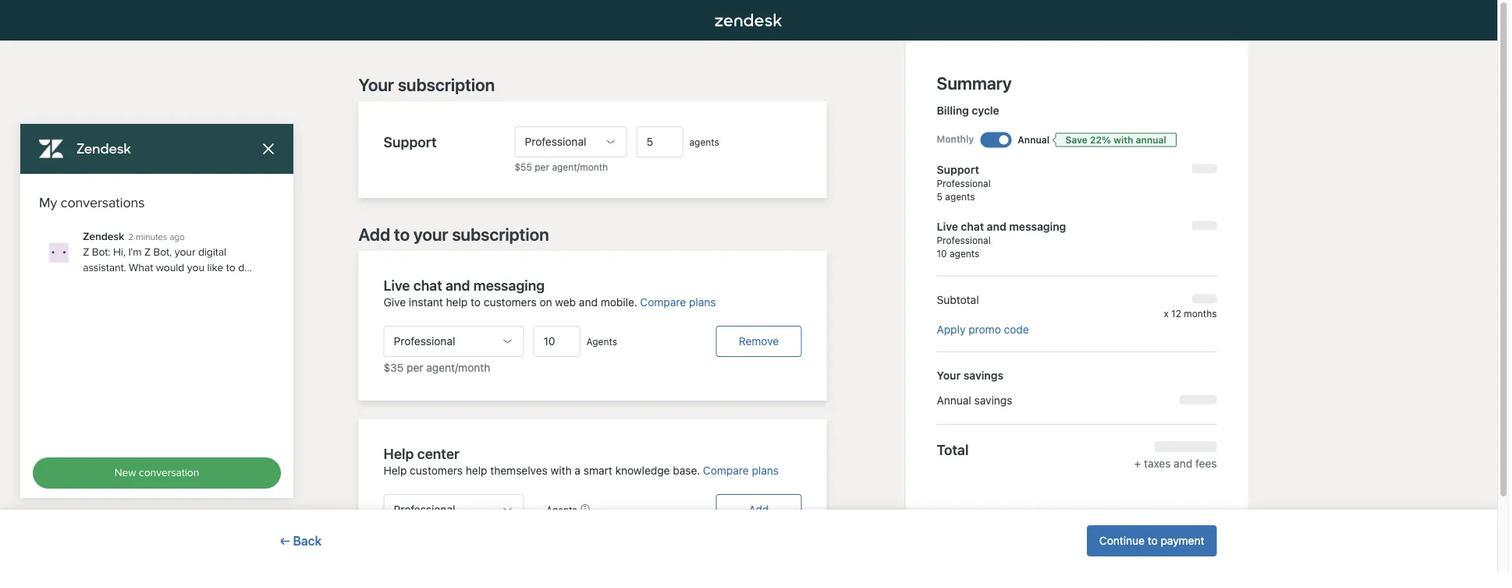 Task type: locate. For each thing, give the bounding box(es) containing it.
0 vertical spatial customers
[[484, 296, 537, 309]]

continue to payment link
[[1087, 526, 1217, 557]]

compare right base. on the left of the page
[[703, 465, 749, 478]]

$55
[[515, 162, 532, 173]]

1 vertical spatial per
[[407, 362, 423, 375]]

taxes
[[1144, 458, 1171, 471]]

per right $35
[[407, 362, 423, 375]]

0 vertical spatial help
[[446, 296, 468, 309]]

agent/month right '$55'
[[552, 162, 608, 173]]

0 horizontal spatial annual
[[937, 395, 972, 407]]

save
[[1066, 135, 1088, 146]]

customers inside help center help customers help themselves with a smart knowledge base. compare plans
[[410, 465, 463, 478]]

and right web
[[579, 296, 598, 309]]

monthly
[[937, 134, 974, 145]]

to for add
[[394, 224, 410, 244]]

1 vertical spatial customers
[[410, 465, 463, 478]]

1 horizontal spatial your
[[937, 370, 961, 382]]

and inside live chat and messaging professional
[[987, 220, 1007, 233]]

0 vertical spatial add
[[359, 224, 390, 244]]

base.
[[673, 465, 701, 478]]

to left the your
[[394, 224, 410, 244]]

5 down themselves
[[534, 512, 540, 525]]

remove
[[739, 335, 779, 348]]

0 horizontal spatial plans
[[689, 296, 716, 309]]

1 vertical spatial help
[[384, 465, 407, 478]]

add for add
[[749, 504, 769, 517]]

1 vertical spatial annual
[[937, 395, 972, 407]]

help
[[384, 446, 414, 463], [384, 465, 407, 478]]

to
[[394, 224, 410, 244], [471, 296, 481, 309], [1148, 535, 1158, 548]]

continue
[[1100, 535, 1145, 548]]

0 horizontal spatial live
[[384, 277, 410, 294]]

live for live chat and messaging professional
[[937, 220, 958, 233]]

and down support professional
[[987, 220, 1007, 233]]

support for support
[[384, 133, 437, 150]]

1 vertical spatial agent/month
[[426, 362, 491, 375]]

to left payment
[[1148, 535, 1158, 548]]

annual
[[1018, 135, 1050, 146], [937, 395, 972, 407]]

1 vertical spatial compare
[[703, 465, 749, 478]]

1 vertical spatial support
[[937, 163, 980, 176]]

customers
[[484, 296, 537, 309], [410, 465, 463, 478]]

1 vertical spatial chat
[[414, 277, 442, 294]]

knowledge
[[616, 465, 670, 478]]

plans
[[689, 296, 716, 309], [752, 465, 779, 478]]

your savings
[[937, 370, 1004, 382]]

0 horizontal spatial agents
[[546, 505, 577, 516]]

agents for support
[[946, 192, 975, 203]]

center
[[417, 446, 460, 463]]

and
[[987, 220, 1007, 233], [446, 277, 470, 294], [579, 296, 598, 309], [1174, 458, 1193, 471]]

support up '5 agents'
[[937, 163, 980, 176]]

1 vertical spatial help
[[466, 465, 488, 478]]

with
[[1114, 135, 1134, 146], [551, 465, 572, 478]]

1 vertical spatial plans
[[752, 465, 779, 478]]

billing cycle
[[937, 104, 1000, 117]]

1 horizontal spatial per
[[535, 162, 550, 173]]

1 horizontal spatial support
[[937, 163, 980, 176]]

0 horizontal spatial customers
[[410, 465, 463, 478]]

compare plans button up 'add' button
[[703, 464, 779, 479]]

0 horizontal spatial support
[[384, 133, 437, 150]]

help
[[446, 296, 468, 309], [466, 465, 488, 478]]

agents right 10
[[950, 249, 980, 260]]

professional for 5
[[394, 504, 455, 517]]

1 horizontal spatial to
[[471, 296, 481, 309]]

annual savings
[[937, 395, 1013, 407]]

messaging for live chat and messaging give instant help to customers on web and mobile. compare plans
[[474, 277, 545, 294]]

1 horizontal spatial plans
[[752, 465, 779, 478]]

back button
[[281, 531, 322, 552]]

0 vertical spatial annual
[[1018, 135, 1050, 146]]

0 horizontal spatial your
[[359, 74, 394, 94]]

agents down support professional
[[946, 192, 975, 203]]

0 horizontal spatial messaging
[[474, 277, 545, 294]]

0 vertical spatial help
[[384, 446, 414, 463]]

professional
[[525, 135, 587, 148], [937, 178, 991, 189], [937, 235, 991, 246], [394, 335, 455, 348], [394, 504, 455, 517]]

1 horizontal spatial messaging
[[1010, 220, 1067, 233]]

customers left on
[[484, 296, 537, 309]]

messaging
[[1010, 220, 1067, 233], [474, 277, 545, 294]]

0 vertical spatial your
[[359, 74, 394, 94]]

with right 22%
[[1114, 135, 1134, 146]]

0 vertical spatial support
[[384, 133, 437, 150]]

0 vertical spatial savings
[[964, 370, 1004, 382]]

support down the your subscription
[[384, 133, 437, 150]]

professional up 10 agents
[[937, 235, 991, 246]]

0 vertical spatial per
[[535, 162, 550, 173]]

0 vertical spatial agent/month
[[552, 162, 608, 173]]

your
[[414, 224, 448, 244]]

your
[[359, 74, 394, 94], [937, 370, 961, 382]]

agent/month right $35
[[426, 362, 491, 375]]

compare right mobile. at the left bottom of page
[[640, 296, 686, 309]]

0 vertical spatial compare
[[640, 296, 686, 309]]

add button
[[716, 495, 802, 526]]

savings for annual savings
[[975, 395, 1013, 407]]

your subscription
[[359, 74, 495, 94]]

5 down support professional
[[937, 192, 943, 203]]

2 vertical spatial agents
[[950, 249, 980, 260]]

1 vertical spatial your
[[937, 370, 961, 382]]

plans up remove button
[[689, 296, 716, 309]]

messaging inside live chat and messaging professional
[[1010, 220, 1067, 233]]

5 agents
[[937, 192, 975, 203]]

agents down mobile. at the left bottom of page
[[587, 336, 617, 347]]

live up 10
[[937, 220, 958, 233]]

save 22% with annual tooltip
[[1056, 133, 1177, 147]]

to inside live chat and messaging give instant help to customers on web and mobile. compare plans
[[471, 296, 481, 309]]

0 horizontal spatial 5
[[534, 512, 540, 525]]

savings
[[964, 370, 1004, 382], [975, 395, 1013, 407]]

0 horizontal spatial chat
[[414, 277, 442, 294]]

1 vertical spatial savings
[[975, 395, 1013, 407]]

1 vertical spatial 5
[[534, 512, 540, 525]]

customers down "center"
[[410, 465, 463, 478]]

compare
[[640, 296, 686, 309], [703, 465, 749, 478]]

0 vertical spatial messaging
[[1010, 220, 1067, 233]]

web
[[555, 296, 576, 309]]

2 vertical spatial to
[[1148, 535, 1158, 548]]

annual left save
[[1018, 135, 1050, 146]]

$55 per agent/month
[[515, 162, 608, 173]]

compare plans button right mobile. at the left bottom of page
[[640, 295, 716, 311]]

compare plans button
[[640, 295, 716, 311], [703, 464, 779, 479]]

subtotal
[[937, 294, 979, 306]]

messaging for live chat and messaging professional
[[1010, 220, 1067, 233]]

1 vertical spatial compare plans button
[[703, 464, 779, 479]]

live chat and messaging professional
[[937, 220, 1067, 246]]

0 horizontal spatial agent/month
[[426, 362, 491, 375]]

1 vertical spatial messaging
[[474, 277, 545, 294]]

1 horizontal spatial annual
[[1018, 135, 1050, 146]]

professional up $55 per agent/month
[[525, 135, 587, 148]]

compare plans button for customers
[[703, 464, 779, 479]]

0 vertical spatial chat
[[961, 220, 984, 233]]

chat up 10 agents
[[961, 220, 984, 233]]

and down add to your subscription
[[446, 277, 470, 294]]

None field
[[534, 326, 580, 358]]

agents down "a"
[[546, 505, 577, 516]]

professional down "center"
[[394, 504, 455, 517]]

0 vertical spatial plans
[[689, 296, 716, 309]]

savings for your savings
[[964, 370, 1004, 382]]

5
[[937, 192, 943, 203], [534, 512, 540, 525]]

0 vertical spatial with
[[1114, 135, 1134, 146]]

0 horizontal spatial add
[[359, 224, 390, 244]]

live inside live chat and messaging professional
[[937, 220, 958, 233]]

1 horizontal spatial agents
[[587, 336, 617, 347]]

professional for $35 per agent/month
[[394, 335, 455, 348]]

1 horizontal spatial 5
[[937, 192, 943, 203]]

1 help from the top
[[384, 446, 414, 463]]

promo
[[969, 324, 1001, 336]]

agents right the agents "field"
[[690, 137, 720, 147]]

subscription
[[398, 74, 495, 94], [452, 224, 549, 244]]

chat inside live chat and messaging professional
[[961, 220, 984, 233]]

help left themselves
[[466, 465, 488, 478]]

agents inside 5 agents
[[546, 505, 577, 516]]

plans up 'add' button
[[752, 465, 779, 478]]

1 horizontal spatial compare
[[703, 465, 749, 478]]

annual down your savings
[[937, 395, 972, 407]]

professional up $35 per agent/month
[[394, 335, 455, 348]]

live
[[937, 220, 958, 233], [384, 277, 410, 294]]

1 vertical spatial add
[[749, 504, 769, 517]]

chat
[[961, 220, 984, 233], [414, 277, 442, 294]]

1 vertical spatial to
[[471, 296, 481, 309]]

help right instant
[[446, 296, 468, 309]]

1 vertical spatial with
[[551, 465, 572, 478]]

1 horizontal spatial add
[[749, 504, 769, 517]]

1 horizontal spatial customers
[[484, 296, 537, 309]]

chat inside live chat and messaging give instant help to customers on web and mobile. compare plans
[[414, 277, 442, 294]]

+ taxes and fees
[[1135, 458, 1217, 471]]

1 horizontal spatial live
[[937, 220, 958, 233]]

chat up instant
[[414, 277, 442, 294]]

to right instant
[[471, 296, 481, 309]]

1 vertical spatial live
[[384, 277, 410, 294]]

1 horizontal spatial chat
[[961, 220, 984, 233]]

customers inside live chat and messaging give instant help to customers on web and mobile. compare plans
[[484, 296, 537, 309]]

0 horizontal spatial compare
[[640, 296, 686, 309]]

continue to payment
[[1100, 535, 1205, 548]]

add to your subscription
[[359, 224, 549, 244]]

professional for $55 per agent/month
[[525, 135, 587, 148]]

0 vertical spatial 5
[[937, 192, 943, 203]]

agents
[[587, 336, 617, 347], [546, 505, 577, 516]]

and left fees
[[1174, 458, 1193, 471]]

0 horizontal spatial with
[[551, 465, 572, 478]]

1 vertical spatial agents
[[946, 192, 975, 203]]

1 horizontal spatial agent/month
[[552, 162, 608, 173]]

5 inside 5 agents
[[534, 512, 540, 525]]

messaging inside live chat and messaging give instant help to customers on web and mobile. compare plans
[[474, 277, 545, 294]]

per for $55
[[535, 162, 550, 173]]

live inside live chat and messaging give instant help to customers on web and mobile. compare plans
[[384, 277, 410, 294]]

apply promo code
[[937, 324, 1029, 336]]

per right '$55'
[[535, 162, 550, 173]]

add
[[359, 224, 390, 244], [749, 504, 769, 517]]

1 vertical spatial agents
[[546, 505, 577, 516]]

with left "a"
[[551, 465, 572, 478]]

0 vertical spatial live
[[937, 220, 958, 233]]

your for your savings
[[937, 370, 961, 382]]

help inside help center help customers help themselves with a smart knowledge base. compare plans
[[466, 465, 488, 478]]

support
[[384, 133, 437, 150], [937, 163, 980, 176]]

live up give
[[384, 277, 410, 294]]

apply promo code button
[[937, 324, 1029, 336]]

12
[[1172, 309, 1182, 320]]

total
[[937, 442, 969, 459]]

0 vertical spatial compare plans button
[[640, 295, 716, 311]]

1 horizontal spatial with
[[1114, 135, 1134, 146]]

add inside button
[[749, 504, 769, 517]]

live chat and messaging give instant help to customers on web and mobile. compare plans
[[384, 277, 716, 309]]

agents
[[690, 137, 720, 147], [946, 192, 975, 203], [950, 249, 980, 260]]

$35 per agent/month
[[384, 362, 491, 375]]

savings up annual savings
[[964, 370, 1004, 382]]

2 horizontal spatial to
[[1148, 535, 1158, 548]]

support inside support professional
[[937, 163, 980, 176]]

per
[[535, 162, 550, 173], [407, 362, 423, 375]]

0 vertical spatial to
[[394, 224, 410, 244]]

0 horizontal spatial per
[[407, 362, 423, 375]]

billing
[[937, 104, 969, 117]]

savings down your savings
[[975, 395, 1013, 407]]

agent/month
[[552, 162, 608, 173], [426, 362, 491, 375]]

months
[[1184, 309, 1217, 320]]

0 horizontal spatial to
[[394, 224, 410, 244]]



Task type: vqa. For each thing, say whether or not it's contained in the screenshot.
"Live" within The Live Chat And Messaging Professional
yes



Task type: describe. For each thing, give the bounding box(es) containing it.
chat for live chat and messaging give instant help to customers on web and mobile. compare plans
[[414, 277, 442, 294]]

compare plans button for messaging
[[640, 295, 716, 311]]

chat for live chat and messaging professional
[[961, 220, 984, 233]]

cycle
[[972, 104, 1000, 117]]

annual for annual
[[1018, 135, 1050, 146]]

and for live chat and messaging professional
[[987, 220, 1007, 233]]

apply
[[937, 324, 966, 336]]

5 agents
[[534, 505, 577, 525]]

professional up '5 agents'
[[937, 178, 991, 189]]

x
[[1164, 309, 1169, 320]]

themselves
[[490, 465, 548, 478]]

support for support professional
[[937, 163, 980, 176]]

smart
[[584, 465, 613, 478]]

22%
[[1090, 135, 1112, 146]]

a
[[575, 465, 581, 478]]

back
[[293, 534, 322, 549]]

on
[[540, 296, 552, 309]]

and for live chat and messaging give instant help to customers on web and mobile. compare plans
[[446, 277, 470, 294]]

5 for 5 agents
[[937, 192, 943, 203]]

per for $35
[[407, 362, 423, 375]]

your for your subscription
[[359, 74, 394, 94]]

+
[[1135, 458, 1141, 471]]

payment
[[1161, 535, 1205, 548]]

1 vertical spatial subscription
[[452, 224, 549, 244]]

mobile.
[[601, 296, 638, 309]]

0 vertical spatial subscription
[[398, 74, 495, 94]]

fees
[[1196, 458, 1217, 471]]

summary
[[937, 73, 1012, 93]]

0 vertical spatial agents
[[690, 137, 720, 147]]

code
[[1004, 324, 1029, 336]]

5 for 5 agents
[[534, 512, 540, 525]]

10
[[937, 249, 947, 260]]

support professional
[[937, 163, 991, 189]]

add for add to your subscription
[[359, 224, 390, 244]]

with inside tooltip
[[1114, 135, 1134, 146]]

professional inside live chat and messaging professional
[[937, 235, 991, 246]]

agent/month for $35 per agent/month
[[426, 362, 491, 375]]

x 12 months
[[1164, 309, 1217, 320]]

and for + taxes and fees
[[1174, 458, 1193, 471]]

instant
[[409, 296, 443, 309]]

to for continue
[[1148, 535, 1158, 548]]

$35
[[384, 362, 404, 375]]

2 help from the top
[[384, 465, 407, 478]]

plans inside live chat and messaging give instant help to customers on web and mobile. compare plans
[[689, 296, 716, 309]]

help center help customers help themselves with a smart knowledge base. compare plans
[[384, 446, 779, 478]]

remove button
[[716, 326, 802, 358]]

with inside help center help customers help themselves with a smart knowledge base. compare plans
[[551, 465, 572, 478]]

give
[[384, 296, 406, 309]]

help inside live chat and messaging give instant help to customers on web and mobile. compare plans
[[446, 296, 468, 309]]

compare inside live chat and messaging give instant help to customers on web and mobile. compare plans
[[640, 296, 686, 309]]

agents field
[[637, 126, 683, 158]]

annual
[[1136, 135, 1167, 146]]

agents for live
[[950, 249, 980, 260]]

annual for annual savings
[[937, 395, 972, 407]]

compare inside help center help customers help themselves with a smart knowledge base. compare plans
[[703, 465, 749, 478]]

plans inside help center help customers help themselves with a smart knowledge base. compare plans
[[752, 465, 779, 478]]

save 22% with annual
[[1066, 135, 1167, 146]]

agent/month for $55 per agent/month
[[552, 162, 608, 173]]

live for live chat and messaging give instant help to customers on web and mobile. compare plans
[[384, 277, 410, 294]]

0 vertical spatial agents
[[587, 336, 617, 347]]

10 agents
[[937, 249, 980, 260]]



